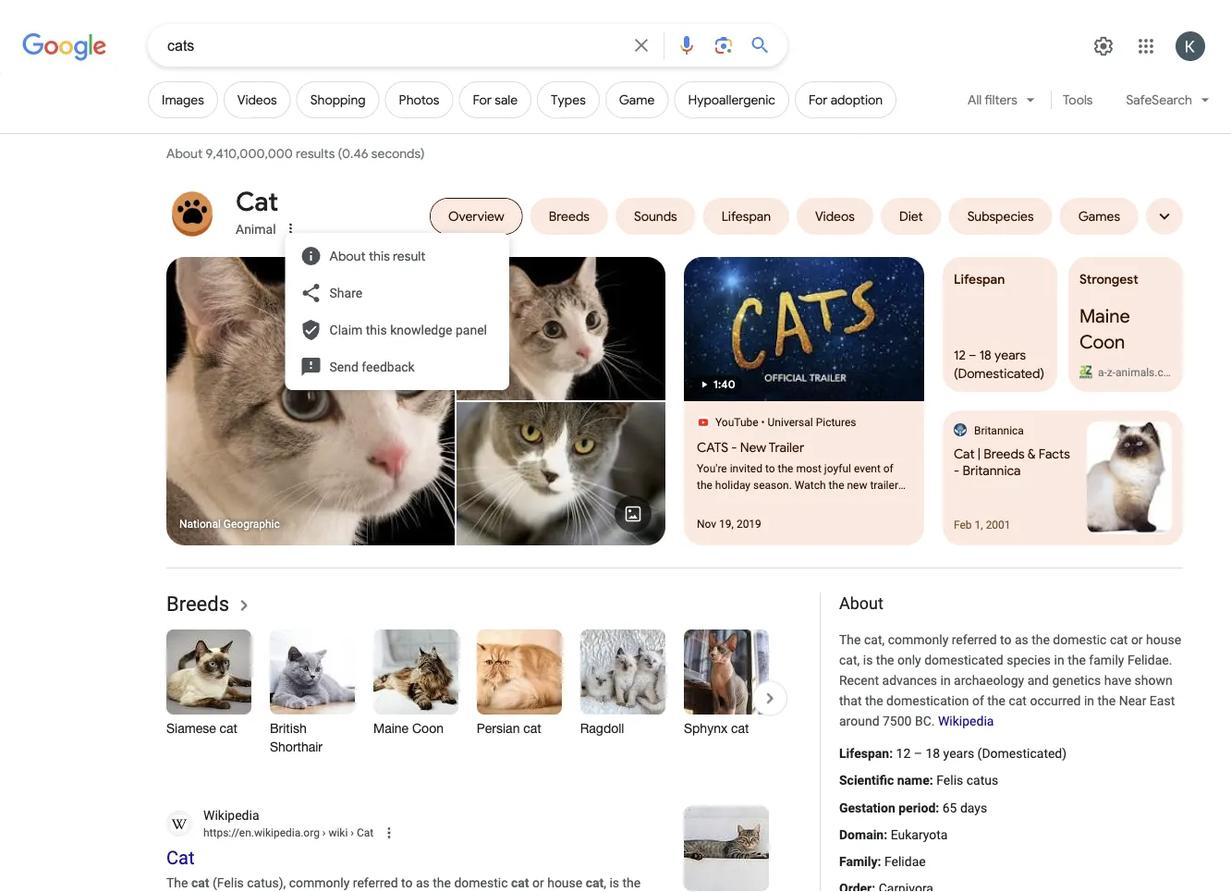 Task type: locate. For each thing, give the bounding box(es) containing it.
1 horizontal spatial for
[[809, 92, 828, 108]]

add for adoption element
[[809, 92, 883, 108]]

lifespan
[[954, 271, 1005, 287], [839, 746, 890, 761]]

house
[[1146, 632, 1182, 647], [547, 876, 583, 891]]

1 vertical spatial referred
[[353, 876, 398, 891]]

, is the
[[166, 876, 641, 892]]

britannica inside cat | breeds & facts - britannica
[[963, 462, 1021, 478]]

of inside the cat, commonly referred to as the domestic cat or house cat, is the only domesticated species in the family felidae. recent advances in archaeology and genetics have shown that the domestication of the cat occurred in the near east around 7500 bc.
[[973, 693, 984, 709]]

0 horizontal spatial for
[[473, 92, 492, 108]]

felis
[[937, 773, 964, 788]]

commonly right catus),
[[289, 876, 350, 891]]

this right claim in the top left of the page
[[366, 322, 387, 337]]

0 horizontal spatial ›
[[323, 827, 326, 839]]

bc.
[[915, 714, 935, 729]]

breeds right | on the right
[[984, 446, 1025, 462]]

domestication
[[887, 693, 969, 709]]

house inside the cat, commonly referred to as the domestic cat or house cat, is the only domesticated species in the family felidae. recent advances in archaeology and genetics have shown that the domestication of the cat occurred in the near east around 7500 bc.
[[1146, 632, 1182, 647]]

1 horizontal spatial breeds
[[984, 446, 1025, 462]]

result
[[393, 248, 426, 264]]

0 vertical spatial cats
[[697, 439, 729, 455]]

1 horizontal spatial wikipedia
[[938, 714, 994, 729]]

about down images
[[166, 146, 203, 162]]

scientific name : felis catus
[[839, 773, 999, 788]]

holiday
[[715, 479, 751, 492]]

0 horizontal spatial coon
[[412, 721, 444, 736]]

or
[[1131, 632, 1143, 647], [533, 876, 544, 891]]

tools button
[[1055, 81, 1102, 118]]

and
[[1028, 673, 1049, 688]]

lifespan for lifespan : 12 – 18 years (domesticated)
[[839, 746, 890, 761]]

1 for from the left
[[473, 92, 492, 108]]

› wiki › Cat text field
[[320, 827, 374, 839]]

0 vertical spatial wikipedia
[[938, 714, 994, 729]]

0 horizontal spatial about
[[166, 146, 203, 162]]

as
[[1015, 632, 1029, 647], [416, 876, 430, 891]]

2 horizontal spatial to
[[1000, 632, 1012, 647]]

britannica up | on the right
[[974, 424, 1024, 437]]

is right , in the bottom left of the page
[[610, 876, 619, 891]]

maine right british shorthair heading
[[374, 721, 409, 736]]

0 vertical spatial –
[[969, 347, 977, 363]]

for sale link
[[459, 81, 532, 118]]

1 vertical spatial cats
[[714, 496, 741, 508]]

1 vertical spatial is
[[610, 876, 619, 891]]

in down genetics
[[1084, 693, 1095, 709]]

archaeology
[[954, 673, 1025, 688]]

2 horizontal spatial about
[[839, 594, 884, 613]]

pictures
[[816, 416, 857, 429]]

of up trailer
[[884, 462, 894, 475]]

breeds
[[984, 446, 1025, 462], [166, 592, 229, 616]]

1 domestic cat image from the left
[[166, 257, 455, 545]]

videos link
[[224, 81, 291, 118]]

1 horizontal spatial 18 years
[[980, 347, 1026, 363]]

0 vertical spatial house
[[1146, 632, 1182, 647]]

coon inside heading
[[412, 721, 444, 736]]

search by image image
[[713, 34, 735, 56]]

maine coon inside heading
[[374, 721, 444, 736]]

house left , in the bottom left of the page
[[547, 876, 583, 891]]

send
[[330, 359, 359, 374]]

commonly inside the cat, commonly referred to as the domestic cat or house cat, is the only domesticated species in the family felidae. recent advances in archaeology and genetics have shown that the domestication of the cat occurred in the near east around 7500 bc.
[[888, 632, 949, 647]]

2 for from the left
[[809, 92, 828, 108]]

- inside cats - new trailer you're invited to the most joyful event of the holiday season. watch the new trailer for cats now.
[[732, 439, 737, 455]]

to inside cats - new trailer you're invited to the most joyful event of the holiday season. watch the new trailer for cats now.
[[765, 462, 775, 475]]

about up share
[[330, 248, 366, 264]]

0 vertical spatial 12
[[954, 347, 966, 363]]

east
[[1150, 693, 1175, 709]]

national
[[179, 518, 221, 531]]

is up recent
[[863, 652, 873, 668]]

0 horizontal spatial 12
[[896, 746, 911, 761]]

maine coon left 'persian'
[[374, 721, 444, 736]]

near
[[1119, 693, 1147, 709]]

0 vertical spatial this
[[369, 248, 390, 264]]

animals.com
[[1116, 366, 1180, 379]]

1 vertical spatial house
[[547, 876, 583, 891]]

1 horizontal spatial about
[[330, 248, 366, 264]]

0 horizontal spatial lifespan
[[839, 746, 890, 761]]

season.
[[753, 479, 792, 492]]

maine coon up a-
[[1080, 305, 1130, 354]]

is inside , is the
[[610, 876, 619, 891]]

1 horizontal spatial is
[[863, 652, 873, 668]]

0 horizontal spatial commonly
[[289, 876, 350, 891]]

1 vertical spatial cat,
[[839, 652, 860, 668]]

1 horizontal spatial lifespan
[[954, 271, 1005, 287]]

is inside the cat, commonly referred to as the domestic cat or house cat, is the only domesticated species in the family felidae. recent advances in archaeology and genetics have shown that the domestication of the cat occurred in the near east around 7500 bc.
[[863, 652, 873, 668]]

none text field containing https://en.wikipedia.org
[[203, 825, 374, 841]]

ragdoll link
[[581, 630, 666, 766]]

cats down holiday
[[714, 496, 741, 508]]

– inside 12 – 18 years (domesticated)
[[969, 347, 977, 363]]

1 vertical spatial about
[[330, 248, 366, 264]]

add for sale element
[[473, 92, 518, 108]]

0 vertical spatial about
[[166, 146, 203, 162]]

domain
[[839, 827, 884, 842]]

2019
[[737, 518, 762, 531]]

referred down › wiki › cat "text box"
[[353, 876, 398, 891]]

about heading
[[839, 593, 1183, 615]]

domestic cat image
[[166, 257, 455, 545], [457, 257, 666, 400]]

coon up a-
[[1080, 331, 1125, 354]]

cats
[[697, 439, 729, 455], [714, 496, 741, 508]]

1 vertical spatial maine coon
[[374, 721, 444, 736]]

1 vertical spatial to
[[1000, 632, 1012, 647]]

maine
[[1080, 305, 1130, 328], [374, 721, 409, 736]]

1 vertical spatial in
[[941, 673, 951, 688]]

0 vertical spatial or
[[1131, 632, 1143, 647]]

in
[[1054, 652, 1065, 668], [941, 673, 951, 688], [1084, 693, 1095, 709]]

1 vertical spatial –
[[914, 746, 923, 761]]

for left sale
[[473, 92, 492, 108]]

1 horizontal spatial in
[[1054, 652, 1065, 668]]

1 horizontal spatial ›
[[351, 827, 354, 839]]

photos link
[[385, 81, 453, 118]]

1 horizontal spatial of
[[973, 693, 984, 709]]

domestic
[[1053, 632, 1107, 647], [454, 876, 508, 891]]

british shorthair
[[270, 721, 323, 754]]

0 vertical spatial the
[[839, 632, 861, 647]]

maine coon link
[[374, 630, 459, 766]]

in up genetics
[[1054, 652, 1065, 668]]

trailer
[[769, 439, 804, 455]]

lifespan up 12 – 18 years (domesticated)
[[954, 271, 1005, 287]]

knowledge
[[390, 322, 453, 337]]

1 vertical spatial wikipedia
[[203, 808, 259, 823]]

1 vertical spatial lifespan
[[839, 746, 890, 761]]

1 vertical spatial britannica
[[963, 462, 1021, 478]]

: up family : felidae
[[884, 827, 888, 842]]

1 vertical spatial the
[[166, 876, 188, 891]]

19,
[[719, 518, 734, 531]]

0 vertical spatial to
[[765, 462, 775, 475]]

- up feb
[[954, 462, 960, 478]]

0 horizontal spatial the
[[166, 876, 188, 891]]

1 horizontal spatial the
[[839, 632, 861, 647]]

0 vertical spatial domestic
[[1053, 632, 1107, 647]]

0 vertical spatial in
[[1054, 652, 1065, 668]]

most
[[796, 462, 822, 475]]

about inside heading
[[839, 594, 884, 613]]

1 vertical spatial domestic
[[454, 876, 508, 891]]

maine down strongest
[[1080, 305, 1130, 328]]

now.
[[743, 496, 766, 508]]

about for about 9,410,000,000 results (0.46 seconds)
[[166, 146, 203, 162]]

0 horizontal spatial maine
[[374, 721, 409, 736]]

occurred
[[1030, 693, 1081, 709]]

cats up you're at bottom
[[697, 439, 729, 455]]

commonly
[[888, 632, 949, 647], [289, 876, 350, 891]]

coon
[[1080, 331, 1125, 354], [412, 721, 444, 736]]

recent
[[839, 673, 879, 688]]

0 vertical spatial maine coon
[[1080, 305, 1130, 354]]

0 vertical spatial maine
[[1080, 305, 1130, 328]]

the up recent
[[839, 632, 861, 647]]

–
[[969, 347, 977, 363], [914, 746, 923, 761]]

0 horizontal spatial –
[[914, 746, 923, 761]]

the
[[839, 632, 861, 647], [166, 876, 188, 891]]

https://en.wikipedia.org
[[203, 827, 320, 839]]

2 vertical spatial about
[[839, 594, 884, 613]]

images
[[162, 92, 204, 108]]

0 vertical spatial cat,
[[864, 632, 885, 647]]

the inside the cat, commonly referred to as the domestic cat or house cat, is the only domesticated species in the family felidae. recent advances in archaeology and genetics have shown that the domestication of the cat occurred in the near east around 7500 bc.
[[839, 632, 861, 647]]

0 vertical spatial as
[[1015, 632, 1029, 647]]

for for for sale
[[473, 92, 492, 108]]

this inside "button"
[[369, 248, 390, 264]]

1 horizontal spatial house
[[1146, 632, 1182, 647]]

or up felidae. in the right of the page
[[1131, 632, 1143, 647]]

britannica down | on the right
[[963, 462, 1021, 478]]

: down 7500
[[890, 746, 893, 761]]

1 vertical spatial this
[[366, 322, 387, 337]]

web result image image
[[1087, 422, 1172, 534]]

1 vertical spatial -
[[954, 462, 960, 478]]

sphynx cat
[[684, 721, 749, 736]]

geographic
[[224, 518, 280, 531]]

britannica
[[974, 424, 1024, 437], [963, 462, 1021, 478]]

cat,
[[864, 632, 885, 647], [839, 652, 860, 668]]

0 horizontal spatial -
[[732, 439, 737, 455]]

None text field
[[203, 825, 374, 841]]

1 vertical spatial of
[[973, 693, 984, 709]]

house up felidae. in the right of the page
[[1146, 632, 1182, 647]]

species
[[1007, 652, 1051, 668]]

0 vertical spatial coon
[[1080, 331, 1125, 354]]

1 horizontal spatial domestic
[[1053, 632, 1107, 647]]

catus
[[967, 773, 999, 788]]

add photos element
[[399, 92, 440, 108]]

0 vertical spatial is
[[863, 652, 873, 668]]

1 horizontal spatial -
[[954, 462, 960, 478]]

1 horizontal spatial as
[[1015, 632, 1029, 647]]

wikipedia up lifespan : 12 – 18 years (domesticated)
[[938, 714, 994, 729]]

0 horizontal spatial 18 years
[[926, 746, 975, 761]]

ragdoll
[[581, 721, 625, 736]]

: left felidae
[[878, 854, 881, 869]]

breeds down the national
[[166, 592, 229, 616]]

share
[[330, 285, 363, 300]]

about up recent
[[839, 594, 884, 613]]

(domesticated) up catus
[[978, 746, 1067, 761]]

the left (felis
[[166, 876, 188, 891]]

for left adoption
[[809, 92, 828, 108]]

0 vertical spatial breeds
[[984, 446, 1025, 462]]

1 horizontal spatial referred
[[952, 632, 997, 647]]

wikipedia inside wikipedia https://en.wikipedia.org › wiki › cat
[[203, 808, 259, 823]]

referred up "domesticated"
[[952, 632, 997, 647]]

2 vertical spatial in
[[1084, 693, 1095, 709]]

that
[[839, 693, 862, 709]]

(domesticated) up | on the right
[[954, 365, 1045, 381]]

1 vertical spatial breeds
[[166, 592, 229, 616]]

facts
[[1039, 446, 1070, 462]]

nov
[[697, 518, 717, 531]]

shopping link
[[296, 81, 380, 118]]

1 horizontal spatial 12
[[954, 347, 966, 363]]

coon left 'persian'
[[412, 721, 444, 736]]

period
[[899, 800, 936, 815]]

65 days
[[943, 800, 988, 815]]

0 horizontal spatial to
[[401, 876, 413, 891]]

1 horizontal spatial –
[[969, 347, 977, 363]]

or left , in the bottom left of the page
[[533, 876, 544, 891]]

None search field
[[0, 23, 788, 67]]

0 horizontal spatial maine coon
[[374, 721, 444, 736]]

0 vertical spatial lifespan
[[954, 271, 1005, 287]]

cats - new trailer you're invited to the most joyful event of the holiday season. watch the new trailer for cats now.
[[697, 439, 899, 508]]

types link
[[537, 81, 600, 118]]

for
[[473, 92, 492, 108], [809, 92, 828, 108]]

list
[[166, 630, 938, 766]]

universal
[[768, 416, 813, 429]]

wikipedia up https://en.wikipedia.org at the bottom left of page
[[203, 808, 259, 823]]

commonly up only
[[888, 632, 949, 647]]

tab list
[[166, 185, 1183, 296]]

2 › from the left
[[351, 827, 354, 839]]

to inside the cat, commonly referred to as the domestic cat or house cat, is the only domesticated species in the family felidae. recent advances in archaeology and genetics have shown that the domestication of the cat occurred in the near east around 7500 bc.
[[1000, 632, 1012, 647]]

0 horizontal spatial as
[[416, 876, 430, 891]]

2001
[[986, 519, 1011, 532]]

cat | breeds & facts - britannica
[[954, 446, 1070, 478]]

1 horizontal spatial or
[[1131, 632, 1143, 647]]

this left result
[[369, 248, 390, 264]]

cats from en.wikipedia.org image
[[684, 806, 769, 891]]

lifespan up scientific
[[839, 746, 890, 761]]

0 horizontal spatial domestic
[[454, 876, 508, 891]]

1 vertical spatial maine
[[374, 721, 409, 736]]

1 horizontal spatial commonly
[[888, 632, 949, 647]]

this
[[369, 248, 390, 264], [366, 322, 387, 337]]

a-z-animals.com
[[1098, 366, 1180, 379]]

wikipedia for wikipedia
[[938, 714, 994, 729]]

maine inside heading
[[374, 721, 409, 736]]

felidae
[[885, 854, 926, 869]]

- left new
[[732, 439, 737, 455]]

2 vertical spatial to
[[401, 876, 413, 891]]

persian cat link
[[477, 630, 562, 766]]

0 horizontal spatial wikipedia
[[203, 808, 259, 823]]

all
[[968, 92, 982, 108]]

of inside cats - new trailer you're invited to the most joyful event of the holiday season. watch the new trailer for cats now.
[[884, 462, 894, 475]]

or inside the cat, commonly referred to as the domestic cat or house cat, is the only domesticated species in the family felidae. recent advances in archaeology and genetics have shown that the domestication of the cat occurred in the near east around 7500 bc.
[[1131, 632, 1143, 647]]

of
[[884, 462, 894, 475], [973, 693, 984, 709]]

(domesticated)
[[954, 365, 1045, 381], [978, 746, 1067, 761]]

about for about
[[839, 594, 884, 613]]

the inside , is the
[[623, 876, 641, 891]]

0 vertical spatial 18 years
[[980, 347, 1026, 363]]

joyful
[[825, 462, 851, 475]]

feb
[[954, 519, 972, 532]]

in up domestication
[[941, 673, 951, 688]]

filters
[[985, 92, 1018, 108]]

to for catus),
[[401, 876, 413, 891]]

: left 65 days
[[936, 800, 940, 815]]

- inside cat | breeds & facts - britannica
[[954, 462, 960, 478]]

of down archaeology
[[973, 693, 984, 709]]

for adoption link
[[795, 81, 897, 118]]

› right wiki
[[351, 827, 354, 839]]

safesearch button
[[1115, 81, 1221, 126]]

to for trailer
[[765, 462, 775, 475]]

0 horizontal spatial of
[[884, 462, 894, 475]]

search by voice image
[[676, 34, 698, 56]]

0 horizontal spatial is
[[610, 876, 619, 891]]

: left felis
[[930, 773, 934, 788]]

about inside "button"
[[330, 248, 366, 264]]

› left wiki
[[323, 827, 326, 839]]

add hypoallergenic element
[[688, 92, 776, 108]]

0 vertical spatial of
[[884, 462, 894, 475]]

1 vertical spatial coon
[[412, 721, 444, 736]]



Task type: vqa. For each thing, say whether or not it's contained in the screenshot.


Task type: describe. For each thing, give the bounding box(es) containing it.
feedback
[[362, 359, 415, 374]]

the for the cat, commonly referred to as the domestic cat or house cat, is the only domesticated species in the family felidae. recent advances in archaeology and genetics have shown that the domestication of the cat occurred in the near east around 7500 bc.
[[839, 632, 861, 647]]

0 horizontal spatial breeds
[[166, 592, 229, 616]]

sphynx cat link
[[684, 630, 769, 766]]

about this result menu
[[285, 233, 524, 390]]

a-
[[1098, 366, 1107, 379]]

12 inside 12 – 18 years (domesticated)
[[954, 347, 966, 363]]

0 vertical spatial (domesticated)
[[954, 365, 1045, 381]]

persian
[[477, 721, 520, 736]]

cat inside wikipedia https://en.wikipedia.org › wiki › cat
[[357, 827, 374, 839]]

adoption
[[831, 92, 883, 108]]

•
[[761, 416, 765, 429]]

the for the cat (felis catus), commonly referred to as the domestic cat or house cat
[[166, 876, 188, 891]]

0 vertical spatial britannica
[[974, 424, 1024, 437]]

around
[[839, 714, 880, 729]]

as inside the cat, commonly referred to as the domestic cat or house cat, is the only domesticated species in the family felidae. recent advances in archaeology and genetics have shown that the domestication of the cat occurred in the near east around 7500 bc.
[[1015, 632, 1029, 647]]

about this result
[[330, 248, 426, 264]]

: for 12 – 18 years (domesticated)
[[890, 746, 893, 761]]

: for eukaryota
[[884, 827, 888, 842]]

new
[[847, 479, 868, 492]]

ragdoll heading
[[581, 719, 666, 738]]

lifespan for lifespan
[[954, 271, 1005, 287]]

youtube
[[716, 416, 759, 429]]

youtube • universal pictures
[[716, 416, 857, 429]]

0 horizontal spatial or
[[533, 876, 544, 891]]

1 horizontal spatial coon
[[1080, 331, 1125, 354]]

1,
[[975, 519, 983, 532]]

cats are cute, furry, cuddly — and an invasive alien species image
[[457, 402, 666, 545]]

1 vertical spatial 18 years
[[926, 746, 975, 761]]

wikipedia link
[[938, 714, 994, 729]]

siamese cat heading
[[166, 719, 251, 738]]

family
[[839, 854, 878, 869]]

only
[[898, 652, 921, 668]]

family
[[1089, 652, 1125, 668]]

british shorthair heading
[[270, 719, 355, 756]]

feb 1, 2001
[[954, 519, 1011, 532]]

shopping
[[310, 92, 366, 108]]

new
[[740, 439, 767, 455]]

share menu item
[[293, 275, 524, 312]]

1 horizontal spatial maine coon
[[1080, 305, 1130, 354]]

shown
[[1135, 673, 1173, 688]]

name
[[897, 773, 930, 788]]

for adoption
[[809, 92, 883, 108]]

catus),
[[247, 876, 286, 891]]

game link
[[605, 81, 669, 118]]

hypoallergenic link
[[674, 81, 789, 118]]

maine coon heading
[[374, 719, 459, 738]]

national geographic
[[179, 518, 280, 531]]

1 › from the left
[[323, 827, 326, 839]]

list containing siamese cat
[[166, 630, 938, 766]]

1 vertical spatial 12
[[896, 746, 911, 761]]

1 horizontal spatial cat,
[[864, 632, 885, 647]]

event
[[854, 462, 881, 475]]

18 years inside 12 – 18 years (domesticated)
[[980, 347, 1026, 363]]

siamese cat link
[[166, 630, 251, 766]]

wikipedia for wikipedia https://en.wikipedia.org › wiki › cat
[[203, 808, 259, 823]]

referred inside the cat, commonly referred to as the domestic cat or house cat, is the only domesticated species in the family felidae. recent advances in archaeology and genetics have shown that the domestication of the cat occurred in the near east around 7500 bc.
[[952, 632, 997, 647]]

have
[[1105, 673, 1132, 688]]

sale
[[495, 92, 518, 108]]

0 horizontal spatial in
[[941, 673, 951, 688]]

you're
[[697, 462, 727, 475]]

domain : eukaryota
[[839, 827, 948, 842]]

genetics
[[1052, 673, 1101, 688]]

2 domestic cat image from the left
[[457, 257, 666, 400]]

more options image
[[283, 221, 298, 236]]

persian cat
[[477, 721, 542, 736]]

Search search field
[[167, 35, 619, 58]]

photos
[[399, 92, 440, 108]]

british shorthair link
[[270, 630, 355, 766]]

eukaryota
[[891, 827, 948, 842]]

add types element
[[551, 92, 586, 108]]

trailer
[[870, 479, 899, 492]]

the cat (felis catus), commonly referred to as the domestic cat or house cat
[[166, 876, 604, 891]]

tools
[[1063, 92, 1093, 108]]

add game element
[[619, 92, 655, 108]]

for
[[697, 496, 711, 508]]

felidae.
[[1128, 652, 1173, 668]]

game
[[619, 92, 655, 108]]

0 horizontal spatial house
[[547, 876, 583, 891]]

about for about this result
[[330, 248, 366, 264]]

this for about
[[369, 248, 390, 264]]

claim this knowledge panel
[[330, 322, 487, 337]]

gestation period : 65 days
[[839, 800, 988, 815]]

(felis
[[213, 876, 244, 891]]

the cat, commonly referred to as the domestic cat or house cat, is the only domesticated species in the family felidae. recent advances in archaeology and genetics have shown that the domestication of the cat occurred in the near east around 7500 bc.
[[839, 632, 1182, 729]]

(0.46
[[338, 146, 368, 162]]

1 vertical spatial (domesticated)
[[978, 746, 1067, 761]]

0 horizontal spatial cat,
[[839, 652, 860, 668]]

cat heading
[[236, 185, 279, 218]]

&
[[1028, 446, 1036, 462]]

nov 19, 2019
[[697, 518, 762, 531]]

strongest
[[1080, 271, 1139, 287]]

more options element
[[282, 219, 300, 238]]

wikipedia https://en.wikipedia.org › wiki › cat
[[203, 808, 374, 839]]

for for for adoption
[[809, 92, 828, 108]]

sphynx cat heading
[[684, 719, 769, 738]]

domestic inside the cat, commonly referred to as the domestic cat or house cat, is the only domesticated species in the family felidae. recent advances in archaeology and genetics have shown that the domestication of the cat occurred in the near east around 7500 bc.
[[1053, 632, 1107, 647]]

british
[[270, 721, 307, 736]]

seconds)
[[371, 146, 425, 162]]

family : felidae
[[839, 854, 926, 869]]

claim
[[330, 322, 363, 337]]

2 horizontal spatial in
[[1084, 693, 1095, 709]]

breeds link
[[166, 592, 255, 617]]

hypoallergenic
[[688, 92, 776, 108]]

9,410,000,000
[[206, 146, 293, 162]]

siamese
[[166, 721, 216, 736]]

1 horizontal spatial maine
[[1080, 305, 1130, 328]]

0 horizontal spatial referred
[[353, 876, 398, 891]]

12 – 18 years (domesticated)
[[954, 347, 1045, 381]]

cat inside cat | breeds & facts - britannica
[[954, 446, 975, 462]]

siamese cat
[[166, 721, 238, 736]]

persian cat heading
[[477, 719, 562, 738]]

1 vertical spatial as
[[416, 876, 430, 891]]

images link
[[148, 81, 218, 118]]

panel
[[456, 322, 487, 337]]

this for claim
[[366, 322, 387, 337]]

breeds inside cat | breeds & facts - britannica
[[984, 446, 1025, 462]]

google image
[[22, 33, 107, 61]]

types
[[551, 92, 586, 108]]

: for felidae
[[878, 854, 881, 869]]

lifespan : 12 – 18 years (domesticated)
[[839, 746, 1067, 761]]

7500
[[883, 714, 912, 729]]

sphynx
[[684, 721, 728, 736]]



